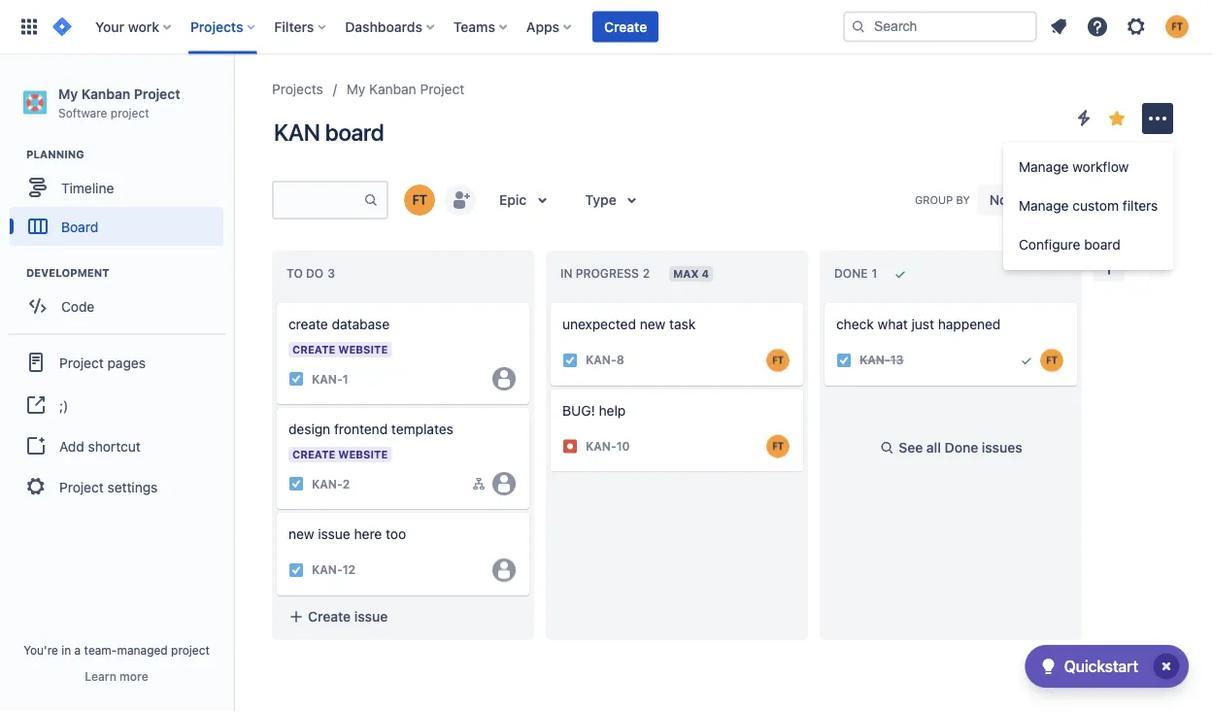 Task type: describe. For each thing, give the bounding box(es) containing it.
project down primary element
[[420, 81, 465, 97]]

projects button
[[185, 11, 263, 42]]

apps
[[527, 18, 560, 34]]

kan-8 link
[[586, 352, 625, 369]]

dismiss quickstart image
[[1151, 651, 1183, 682]]

project settings
[[59, 479, 158, 495]]

bug image
[[563, 439, 578, 454]]

add people image
[[449, 189, 472, 212]]

your
[[95, 18, 124, 34]]

filters
[[1123, 198, 1159, 214]]

kan-1
[[312, 372, 348, 386]]

create button
[[593, 11, 659, 42]]

development image
[[3, 262, 26, 285]]

create issue image for create database
[[265, 290, 289, 313]]

automations menu button icon image
[[1073, 106, 1096, 130]]

assignee: funky town image for unexpected new task
[[767, 349, 790, 372]]

my kanban project
[[347, 81, 465, 97]]

to
[[287, 267, 303, 280]]

unexpected
[[563, 316, 636, 332]]

check image
[[1037, 655, 1061, 678]]

to do
[[287, 267, 324, 280]]

teams button
[[448, 11, 515, 42]]

create column image
[[1098, 255, 1121, 278]]

create issue image for check what just happened
[[813, 290, 837, 313]]

design
[[289, 421, 331, 437]]

filters button
[[269, 11, 334, 42]]

issue for create
[[354, 609, 388, 625]]

insights
[[1111, 192, 1162, 208]]

progress
[[576, 267, 639, 280]]

planning
[[26, 148, 84, 161]]

projects for projects 'dropdown button'
[[190, 18, 243, 34]]

see
[[899, 439, 923, 456]]

unassigned image for kan-12
[[493, 559, 516, 582]]

by
[[957, 194, 970, 206]]

project inside my kanban project software project
[[134, 86, 180, 102]]

happened
[[938, 316, 1001, 332]]

timeline link
[[10, 168, 223, 207]]

manage workflow button
[[1004, 148, 1174, 187]]

task image
[[289, 562, 304, 578]]

kan-12 link
[[312, 562, 356, 579]]

development
[[26, 267, 109, 280]]

learn
[[85, 670, 116, 683]]

add shortcut
[[59, 438, 141, 454]]

too
[[386, 526, 406, 542]]

project settings link
[[8, 466, 225, 508]]

a
[[74, 643, 81, 657]]

manage workflow
[[1019, 159, 1129, 175]]

all
[[927, 439, 941, 456]]

see all done issues link
[[868, 436, 1035, 459]]

kan- up new issue here too
[[312, 477, 343, 491]]

create issue image
[[539, 376, 563, 399]]

your work button
[[89, 11, 179, 42]]

settings image
[[1125, 15, 1149, 38]]

templates
[[392, 421, 454, 437]]

board for kan board
[[325, 119, 384, 146]]

check what just happened
[[837, 316, 1001, 332]]

project left "pages"
[[59, 354, 104, 371]]

here
[[354, 526, 382, 542]]

timeline
[[61, 180, 114, 196]]

development group
[[10, 265, 232, 332]]

project inside my kanban project software project
[[111, 106, 149, 119]]

apps button
[[521, 11, 579, 42]]

help image
[[1086, 15, 1110, 38]]

kan-12
[[312, 563, 356, 577]]

projects for projects link
[[272, 81, 323, 97]]

kanban for my kanban project
[[369, 81, 417, 97]]

frontend
[[334, 421, 388, 437]]

settings
[[107, 479, 158, 495]]

you're
[[23, 643, 58, 657]]

kan- up design at the left of the page
[[312, 372, 343, 386]]

jira software image
[[51, 15, 74, 38]]

in
[[61, 643, 71, 657]]

8
[[617, 353, 625, 367]]

type button
[[574, 185, 656, 216]]

managed
[[117, 643, 168, 657]]

assignee: funky town image for bug! help
[[767, 435, 790, 458]]

more
[[120, 670, 148, 683]]

0 vertical spatial new
[[640, 316, 666, 332]]

database
[[332, 316, 390, 332]]

epic button
[[488, 185, 566, 216]]

create database
[[289, 316, 390, 332]]

kan-10
[[586, 440, 630, 453]]

unassigned image
[[493, 472, 516, 496]]

quickstart button
[[1026, 645, 1189, 688]]

task image for kan-2
[[289, 476, 304, 492]]

0 of 1 child issues complete image
[[471, 476, 487, 492]]

max 4
[[674, 268, 709, 280]]

kan-13
[[860, 353, 904, 367]]

to do element
[[287, 267, 339, 281]]

in
[[561, 267, 573, 280]]

create issue
[[308, 609, 388, 625]]

manage for manage custom filters
[[1019, 198, 1069, 214]]

help
[[599, 403, 626, 419]]

task image for kan-13
[[837, 353, 852, 368]]

primary element
[[12, 0, 843, 54]]

planning image
[[3, 143, 26, 166]]

group
[[915, 194, 953, 206]]

just
[[912, 316, 935, 332]]

teams
[[454, 18, 495, 34]]

search image
[[851, 19, 867, 34]]

group for development image
[[8, 333, 225, 514]]

board link
[[10, 207, 223, 246]]

my for my kanban project software project
[[58, 86, 78, 102]]



Task type: locate. For each thing, give the bounding box(es) containing it.
done image
[[1019, 353, 1035, 368]]

0 horizontal spatial group
[[8, 333, 225, 514]]

project pages link
[[8, 341, 225, 384]]

issue down 12
[[354, 609, 388, 625]]

projects
[[190, 18, 243, 34], [272, 81, 323, 97]]

task image left kan-1 link
[[289, 371, 304, 387]]

task image for kan-8
[[563, 353, 578, 368]]

task image for kan-1
[[289, 371, 304, 387]]

planning group
[[10, 147, 232, 252]]

0 horizontal spatial projects
[[190, 18, 243, 34]]

done right all
[[945, 439, 979, 456]]

manage
[[1019, 159, 1069, 175], [1019, 198, 1069, 214]]

kanban inside my kanban project software project
[[81, 86, 130, 102]]

create issue image down to
[[265, 290, 289, 313]]

create down kan-12 link
[[308, 609, 351, 625]]

1 vertical spatial unassigned image
[[493, 559, 516, 582]]

code
[[61, 298, 95, 314]]

0 vertical spatial project
[[111, 106, 149, 119]]

what
[[878, 316, 908, 332]]

done element
[[835, 267, 882, 281]]

kanban down the dashboards popup button
[[369, 81, 417, 97]]

star kan board image
[[1106, 107, 1129, 130]]

unassigned image down unassigned icon
[[493, 559, 516, 582]]

my up 'software' on the top of the page
[[58, 86, 78, 102]]

kan- right bug icon
[[586, 440, 617, 453]]

group
[[1004, 142, 1174, 270], [8, 333, 225, 514]]

kan- down what
[[860, 353, 891, 367]]

workflow
[[1073, 159, 1129, 175]]

board inside button
[[1085, 237, 1121, 253]]

board
[[61, 218, 98, 234]]

group containing manage workflow
[[1004, 142, 1174, 270]]

my
[[347, 81, 366, 97], [58, 86, 78, 102]]

board for configure board
[[1085, 237, 1121, 253]]

create issue image
[[265, 290, 289, 313], [539, 290, 563, 313], [813, 290, 837, 313]]

quickstart
[[1065, 657, 1139, 676]]

learn more button
[[85, 669, 148, 684]]

bug! help
[[563, 403, 626, 419]]

0 vertical spatial issue
[[318, 526, 351, 542]]

2 horizontal spatial create issue image
[[813, 290, 837, 313]]

task image left kan-13 link
[[837, 353, 852, 368]]

pages
[[107, 354, 146, 371]]

1
[[343, 372, 348, 386]]

insights button
[[1072, 185, 1174, 216]]

project pages
[[59, 354, 146, 371]]

insights image
[[1084, 189, 1107, 212]]

1 assignee: funky town image from the top
[[767, 349, 790, 372]]

2 unassigned image from the top
[[493, 559, 516, 582]]

manage up none popup button
[[1019, 159, 1069, 175]]

10
[[617, 440, 630, 453]]

13
[[891, 353, 904, 367]]

1 vertical spatial new
[[289, 526, 314, 542]]

add shortcut button
[[8, 427, 225, 466]]

1 horizontal spatial issue
[[354, 609, 388, 625]]

kanban up 'software' on the top of the page
[[81, 86, 130, 102]]

0 horizontal spatial create
[[308, 609, 351, 625]]

task image
[[563, 353, 578, 368], [837, 353, 852, 368], [289, 371, 304, 387], [289, 476, 304, 492]]

group for the check image
[[1004, 142, 1174, 270]]

assignee: funky town image
[[767, 349, 790, 372], [767, 435, 790, 458]]

1 horizontal spatial new
[[640, 316, 666, 332]]

12
[[343, 563, 356, 577]]

1 horizontal spatial project
[[171, 643, 210, 657]]

1 horizontal spatial my
[[347, 81, 366, 97]]

1 vertical spatial issue
[[354, 609, 388, 625]]

0 horizontal spatial issue
[[318, 526, 351, 542]]

3 create issue image from the left
[[813, 290, 837, 313]]

create inside 'button'
[[604, 18, 647, 34]]

manage custom filters
[[1019, 198, 1159, 214]]

0 horizontal spatial kanban
[[81, 86, 130, 102]]

create right apps popup button
[[604, 18, 647, 34]]

0 vertical spatial assignee: funky town image
[[767, 349, 790, 372]]

0 vertical spatial manage
[[1019, 159, 1069, 175]]

kan- for check what just happened
[[860, 353, 891, 367]]

4
[[702, 268, 709, 280]]

projects up kan
[[272, 81, 323, 97]]

1 horizontal spatial create issue image
[[539, 290, 563, 313]]

appswitcher icon image
[[17, 15, 41, 38]]

0 horizontal spatial new
[[289, 526, 314, 542]]

1 horizontal spatial group
[[1004, 142, 1174, 270]]

0 vertical spatial group
[[1004, 142, 1174, 270]]

add
[[59, 438, 84, 454]]

in progress
[[561, 267, 639, 280]]

unassigned image for kan-1
[[493, 367, 516, 391]]

project right 'software' on the top of the page
[[111, 106, 149, 119]]

code link
[[10, 287, 223, 326]]

shortcut
[[88, 438, 141, 454]]

1 unassigned image from the top
[[493, 367, 516, 391]]

projects inside 'dropdown button'
[[190, 18, 243, 34]]

project
[[111, 106, 149, 119], [171, 643, 210, 657]]

jira software image
[[51, 15, 74, 38]]

0 vertical spatial board
[[325, 119, 384, 146]]

notifications image
[[1047, 15, 1071, 38]]

new issue here too
[[289, 526, 406, 542]]

unassigned image left create issue image
[[493, 367, 516, 391]]

create
[[289, 316, 328, 332]]

board right kan
[[325, 119, 384, 146]]

my up kan board
[[347, 81, 366, 97]]

0 horizontal spatial project
[[111, 106, 149, 119]]

you're in a team-managed project
[[23, 643, 210, 657]]

manage custom filters button
[[1004, 187, 1174, 225]]

issue
[[318, 526, 351, 542], [354, 609, 388, 625]]

kan-13 link
[[860, 352, 904, 369]]

create issue image for unexpected new task
[[539, 290, 563, 313]]

my for my kanban project
[[347, 81, 366, 97]]

configure board button
[[1004, 225, 1174, 264]]

banner
[[0, 0, 1213, 54]]

1 vertical spatial group
[[8, 333, 225, 514]]

task image left kan-2 link
[[289, 476, 304, 492]]

kan-1 link
[[312, 371, 348, 387]]

none button
[[978, 185, 1063, 216]]

2 assignee: funky town image from the top
[[767, 435, 790, 458]]

kan-8
[[586, 353, 625, 367]]

board
[[325, 119, 384, 146], [1085, 237, 1121, 253]]

project down work
[[134, 86, 180, 102]]

0 horizontal spatial my
[[58, 86, 78, 102]]

dashboards
[[345, 18, 423, 34]]

0 vertical spatial projects
[[190, 18, 243, 34]]

0 horizontal spatial done
[[835, 267, 868, 280]]

0 vertical spatial unassigned image
[[493, 367, 516, 391]]

kan- down unexpected
[[586, 353, 617, 367]]

0 vertical spatial done
[[835, 267, 868, 280]]

do
[[306, 267, 324, 280]]

1 horizontal spatial board
[[1085, 237, 1121, 253]]

new
[[640, 316, 666, 332], [289, 526, 314, 542]]

unexpected new task
[[563, 316, 696, 332]]

1 vertical spatial assignee: funky town image
[[767, 435, 790, 458]]

kanban for my kanban project software project
[[81, 86, 130, 102]]

kan- for new issue here too
[[312, 563, 343, 577]]

create issue button
[[277, 599, 530, 634]]

0 horizontal spatial create issue image
[[265, 290, 289, 313]]

1 vertical spatial create
[[308, 609, 351, 625]]

kan- for bug! help
[[586, 440, 617, 453]]

task
[[670, 316, 696, 332]]

create for create issue
[[308, 609, 351, 625]]

1 manage from the top
[[1019, 159, 1069, 175]]

2
[[343, 477, 350, 491]]

projects up sidebar navigation image
[[190, 18, 243, 34]]

in progress element
[[561, 267, 654, 281]]

;) link
[[8, 384, 225, 427]]

unassigned image
[[493, 367, 516, 391], [493, 559, 516, 582]]

done up check
[[835, 267, 868, 280]]

check
[[837, 316, 874, 332]]

projects link
[[272, 78, 323, 101]]

kan- for unexpected new task
[[586, 353, 617, 367]]

work
[[128, 18, 159, 34]]

issue inside button
[[354, 609, 388, 625]]

1 horizontal spatial kanban
[[369, 81, 417, 97]]

2 manage from the top
[[1019, 198, 1069, 214]]

new left task
[[640, 316, 666, 332]]

create inside button
[[308, 609, 351, 625]]

kan-2
[[312, 477, 350, 491]]

task image up create issue image
[[563, 353, 578, 368]]

project right managed
[[171, 643, 210, 657]]

see all done issues
[[899, 439, 1023, 456]]

2 create issue image from the left
[[539, 290, 563, 313]]

group by
[[915, 194, 970, 206]]

type
[[585, 192, 617, 208]]

1 vertical spatial projects
[[272, 81, 323, 97]]

your profile and settings image
[[1166, 15, 1189, 38]]

project
[[420, 81, 465, 97], [134, 86, 180, 102], [59, 354, 104, 371], [59, 479, 104, 495]]

1 vertical spatial project
[[171, 643, 210, 657]]

filters
[[274, 18, 314, 34]]

funky town image
[[404, 185, 435, 216]]

board up create column image
[[1085, 237, 1121, 253]]

0 of 1 child issues complete image
[[471, 476, 487, 492]]

configure
[[1019, 237, 1081, 253]]

kan- right task image
[[312, 563, 343, 577]]

issue for new
[[318, 526, 351, 542]]

Search this board text field
[[274, 183, 363, 218]]

sidebar navigation image
[[212, 78, 255, 117]]

kan-10 link
[[586, 438, 630, 455]]

1 vertical spatial manage
[[1019, 198, 1069, 214]]

my inside my kanban project software project
[[58, 86, 78, 102]]

my kanban project link
[[347, 78, 465, 101]]

manage inside button
[[1019, 198, 1069, 214]]

kan-2 link
[[312, 476, 350, 492]]

create for create
[[604, 18, 647, 34]]

manage inside 'button'
[[1019, 159, 1069, 175]]

Search field
[[843, 11, 1038, 42]]

new up task image
[[289, 526, 314, 542]]

0 horizontal spatial board
[[325, 119, 384, 146]]

none
[[990, 192, 1024, 208]]

more image
[[1147, 107, 1170, 130]]

your work
[[95, 18, 159, 34]]

issue left here
[[318, 526, 351, 542]]

max
[[674, 268, 699, 280]]

banner containing your work
[[0, 0, 1213, 54]]

create issue image up check
[[813, 290, 837, 313]]

software
[[58, 106, 107, 119]]

1 horizontal spatial projects
[[272, 81, 323, 97]]

1 vertical spatial done
[[945, 439, 979, 456]]

1 create issue image from the left
[[265, 290, 289, 313]]

;)
[[59, 397, 68, 413]]

project down add
[[59, 479, 104, 495]]

learn more
[[85, 670, 148, 683]]

bug!
[[563, 403, 595, 419]]

done image
[[1019, 353, 1035, 368]]

create issue image down in
[[539, 290, 563, 313]]

1 horizontal spatial done
[[945, 439, 979, 456]]

custom
[[1073, 198, 1119, 214]]

create
[[604, 18, 647, 34], [308, 609, 351, 625]]

manage for manage workflow
[[1019, 159, 1069, 175]]

1 vertical spatial board
[[1085, 237, 1121, 253]]

group containing project pages
[[8, 333, 225, 514]]

0 vertical spatial create
[[604, 18, 647, 34]]

1 horizontal spatial create
[[604, 18, 647, 34]]

manage up configure on the top of page
[[1019, 198, 1069, 214]]

assignee: funky town image
[[1041, 349, 1064, 372]]

epic
[[499, 192, 527, 208]]



Task type: vqa. For each thing, say whether or not it's contained in the screenshot.
'Pro'
no



